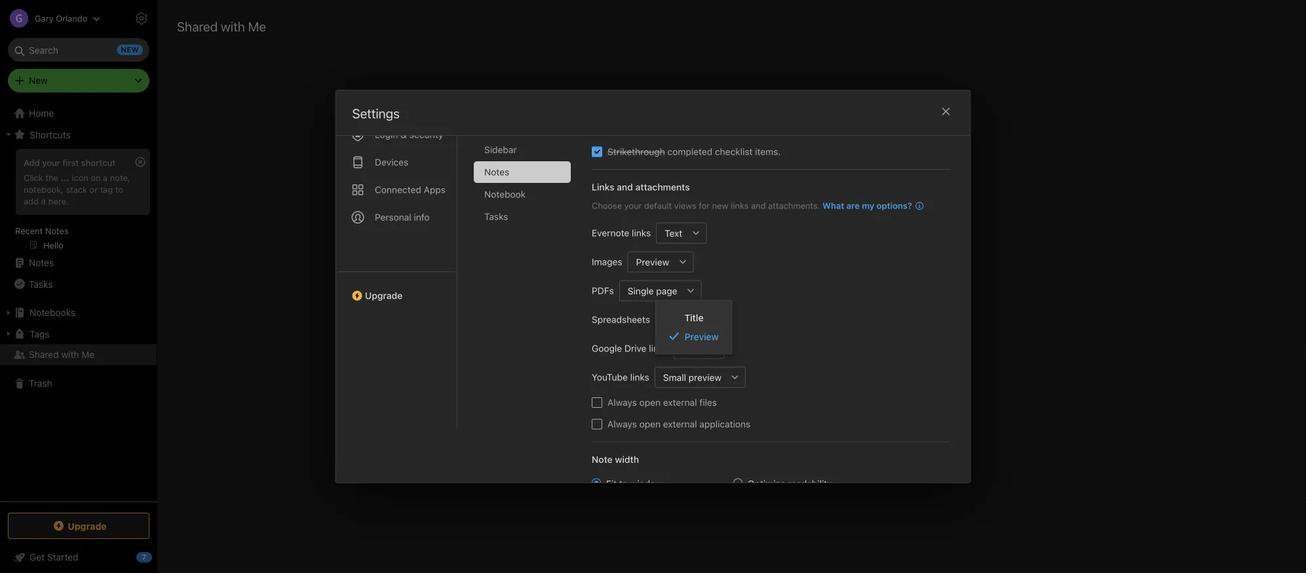 Task type: locate. For each thing, give the bounding box(es) containing it.
click
[[24, 172, 43, 182]]

links down drive
[[630, 371, 649, 382]]

always for always open external applications
[[608, 418, 637, 429]]

here. right it
[[48, 196, 69, 206]]

1 vertical spatial external
[[663, 418, 697, 429]]

small preview button
[[655, 367, 725, 388]]

0 vertical spatial preview button
[[628, 251, 673, 272]]

your down links and attachments
[[624, 200, 642, 210]]

attachments.
[[768, 200, 820, 210]]

close image
[[939, 104, 954, 119]]

0 horizontal spatial shared with me
[[29, 349, 95, 360]]

0 horizontal spatial me
[[82, 349, 95, 360]]

files
[[700, 397, 717, 408]]

shared right settings image on the top of page
[[177, 18, 218, 34]]

0 vertical spatial open
[[639, 397, 661, 408]]

tab list for choose your default views for new links and attachments.
[[474, 94, 581, 428]]

0 horizontal spatial here.
[[48, 196, 69, 206]]

always for always open external files
[[608, 397, 637, 408]]

None search field
[[17, 38, 140, 62]]

spreadsheets
[[592, 314, 650, 325]]

1 vertical spatial your
[[624, 200, 642, 210]]

0 vertical spatial external
[[663, 397, 697, 408]]

items.
[[755, 146, 781, 157]]

choose
[[592, 200, 622, 210]]

tab list containing sidebar
[[474, 94, 581, 428]]

your
[[42, 157, 60, 167], [624, 200, 642, 210]]

1 vertical spatial tasks
[[29, 279, 53, 289]]

preview up preview link
[[664, 314, 697, 325]]

fit to window
[[606, 478, 662, 489]]

external up always open external applications
[[663, 397, 697, 408]]

preview button
[[628, 251, 673, 272], [655, 309, 700, 330]]

and for notebooks
[[630, 348, 647, 360]]

evernote links
[[592, 227, 651, 238]]

1 open from the top
[[639, 397, 661, 408]]

notes down sidebar
[[484, 166, 509, 177]]

attachments
[[635, 181, 690, 192]]

group inside tree
[[0, 145, 157, 258]]

Choose default view option for PDFs field
[[619, 280, 702, 301]]

always right always open external files checkbox at left bottom
[[608, 397, 637, 408]]

group
[[0, 145, 157, 258]]

tasks inside button
[[29, 279, 53, 289]]

to inside option group
[[619, 478, 628, 489]]

Choose default view option for YouTube links field
[[655, 367, 746, 388]]

1 always from the top
[[608, 397, 637, 408]]

2 external from the top
[[663, 418, 697, 429]]

single page button
[[619, 280, 681, 301]]

1 horizontal spatial here.
[[841, 348, 865, 360]]

1 vertical spatial preview
[[664, 314, 697, 325]]

1 horizontal spatial shared
[[177, 18, 218, 34]]

dropdown list menu
[[656, 308, 732, 346]]

1 vertical spatial shared
[[29, 349, 59, 360]]

tab list
[[336, 81, 457, 428], [474, 94, 581, 428]]

0 horizontal spatial upgrade
[[68, 520, 107, 531]]

1 horizontal spatial your
[[624, 200, 642, 210]]

2 vertical spatial and
[[630, 348, 647, 360]]

open down always open external files at the bottom of page
[[639, 418, 661, 429]]

open for always open external files
[[639, 397, 661, 408]]

applications
[[700, 418, 751, 429]]

notes link
[[0, 252, 157, 273]]

new button
[[8, 69, 150, 92]]

title link
[[656, 308, 732, 327]]

readability
[[788, 478, 832, 489]]

views
[[674, 200, 697, 210]]

and for attachments
[[617, 181, 633, 192]]

to down "note,"
[[115, 184, 123, 194]]

text
[[665, 227, 682, 238]]

0 horizontal spatial your
[[42, 157, 60, 167]]

1 vertical spatial always
[[608, 418, 637, 429]]

0 horizontal spatial to
[[115, 184, 123, 194]]

links left text button
[[632, 227, 651, 238]]

notebook
[[484, 189, 526, 199]]

window
[[630, 478, 662, 489]]

show
[[799, 348, 824, 360]]

links
[[731, 200, 749, 210], [632, 227, 651, 238], [649, 343, 668, 353], [630, 371, 649, 382]]

and up youtube links
[[630, 348, 647, 360]]

your up 'the'
[[42, 157, 60, 167]]

notes right recent at the left top of the page
[[45, 226, 69, 235]]

apps
[[424, 184, 445, 195]]

single
[[628, 285, 654, 296]]

text button
[[656, 222, 686, 243]]

0 vertical spatial tasks
[[484, 211, 508, 222]]

strikethrough completed checklist items.
[[608, 146, 781, 157]]

Always open external files checkbox
[[592, 397, 602, 408]]

0 horizontal spatial upgrade button
[[8, 513, 150, 539]]

0 vertical spatial to
[[115, 184, 123, 194]]

to right fit at the left of the page
[[619, 478, 628, 489]]

open up always open external applications
[[639, 397, 661, 408]]

connected apps
[[375, 184, 445, 195]]

tasks button
[[0, 273, 157, 294]]

tree
[[0, 103, 157, 501]]

and right links
[[617, 181, 633, 192]]

preview
[[636, 256, 669, 267], [664, 314, 697, 325], [685, 331, 719, 342]]

optimize
[[748, 478, 786, 489]]

google
[[592, 343, 622, 353]]

preview inside 'field'
[[664, 314, 697, 325]]

sidebar tab
[[474, 139, 571, 160]]

1 vertical spatial to
[[619, 478, 628, 489]]

always open external files
[[608, 397, 717, 408]]

1 horizontal spatial me
[[248, 18, 266, 34]]

1 vertical spatial here.
[[841, 348, 865, 360]]

0 vertical spatial always
[[608, 397, 637, 408]]

notes up youtube
[[599, 348, 627, 360]]

notes down recent notes
[[29, 257, 54, 268]]

option group
[[592, 477, 859, 560]]

me
[[248, 18, 266, 34], [82, 349, 95, 360]]

links right drive
[[649, 343, 668, 353]]

youtube links
[[592, 371, 649, 382]]

1 vertical spatial shared with me
[[29, 349, 95, 360]]

new
[[29, 75, 48, 86]]

shared up preview
[[703, 348, 736, 360]]

shared up "notes and notebooks shared with you will show up here."
[[727, 322, 764, 337]]

1 horizontal spatial to
[[619, 478, 628, 489]]

preview up single page
[[636, 256, 669, 267]]

what are my options?
[[823, 200, 912, 210]]

0 vertical spatial shared
[[177, 18, 218, 34]]

0 vertical spatial and
[[617, 181, 633, 192]]

1 vertical spatial and
[[751, 200, 766, 210]]

1 vertical spatial upgrade
[[68, 520, 107, 531]]

notes inside shared with me element
[[599, 348, 627, 360]]

group containing add your first shortcut
[[0, 145, 157, 258]]

tasks up "notebooks"
[[29, 279, 53, 289]]

tasks
[[484, 211, 508, 222], [29, 279, 53, 289]]

small
[[663, 372, 686, 382]]

notes inside group
[[45, 226, 69, 235]]

0 horizontal spatial tasks
[[29, 279, 53, 289]]

trash
[[29, 378, 52, 389]]

shared
[[727, 322, 764, 337], [703, 348, 736, 360]]

0 vertical spatial preview
[[636, 256, 669, 267]]

connected
[[375, 184, 421, 195]]

new
[[712, 200, 729, 210]]

the
[[45, 172, 58, 182]]

Select218 checkbox
[[592, 146, 602, 157]]

here. inside shared with me element
[[841, 348, 865, 360]]

open
[[639, 397, 661, 408], [639, 418, 661, 429]]

security
[[409, 129, 443, 140]]

and inside shared with me element
[[630, 348, 647, 360]]

preview inside dropdown list menu
[[685, 331, 719, 342]]

external down always open external files at the bottom of page
[[663, 418, 697, 429]]

and left attachments.
[[751, 200, 766, 210]]

always
[[608, 397, 637, 408], [608, 418, 637, 429]]

shortcuts button
[[0, 124, 157, 145]]

external
[[663, 397, 697, 408], [663, 418, 697, 429]]

notes and notebooks shared with you will show up here.
[[599, 348, 865, 360]]

always right always open external applications checkbox
[[608, 418, 637, 429]]

0 horizontal spatial tab list
[[336, 81, 457, 428]]

1 external from the top
[[663, 397, 697, 408]]

2 always from the top
[[608, 418, 637, 429]]

1 vertical spatial open
[[639, 418, 661, 429]]

0 vertical spatial your
[[42, 157, 60, 167]]

width
[[615, 454, 639, 465]]

2 open from the top
[[639, 418, 661, 429]]

sidebar
[[484, 144, 517, 155]]

2 vertical spatial preview
[[685, 331, 719, 342]]

tag
[[100, 184, 113, 194]]

0 vertical spatial here.
[[48, 196, 69, 206]]

0 vertical spatial upgrade button
[[336, 271, 457, 306]]

tab list containing login & security
[[336, 81, 457, 428]]

tasks down notebook
[[484, 211, 508, 222]]

notebooks
[[30, 307, 75, 318]]

here.
[[48, 196, 69, 206], [841, 348, 865, 360]]

add your first shortcut
[[24, 157, 115, 167]]

0 horizontal spatial shared
[[29, 349, 59, 360]]

1 horizontal spatial tasks
[[484, 211, 508, 222]]

external for applications
[[663, 418, 697, 429]]

notebook tab
[[474, 183, 571, 205]]

shared with me link
[[0, 344, 157, 365]]

option group containing fit to window
[[592, 477, 859, 560]]

Choose default view option for Images field
[[628, 251, 694, 272]]

login
[[375, 129, 398, 140]]

here. right up at right bottom
[[841, 348, 865, 360]]

0 vertical spatial upgrade
[[365, 290, 402, 301]]

preview link
[[656, 327, 732, 346]]

devices
[[375, 156, 408, 167]]

preview down title
[[685, 331, 719, 342]]

1 horizontal spatial tab list
[[474, 94, 581, 428]]

preview
[[689, 372, 722, 382]]

upgrade button
[[336, 271, 457, 306], [8, 513, 150, 539]]

1 vertical spatial me
[[82, 349, 95, 360]]

1 horizontal spatial upgrade
[[365, 290, 402, 301]]

shared down tags
[[29, 349, 59, 360]]

0 vertical spatial me
[[248, 18, 266, 34]]

preview inside field
[[636, 256, 669, 267]]

1 horizontal spatial shared with me
[[177, 18, 266, 34]]

to inside icon on a note, notebook, stack or tag to add it here.
[[115, 184, 123, 194]]

shared with me
[[177, 18, 266, 34], [29, 349, 95, 360]]

page
[[656, 285, 677, 296]]

shared
[[177, 18, 218, 34], [29, 349, 59, 360]]

notes
[[484, 166, 509, 177], [45, 226, 69, 235], [29, 257, 54, 268], [599, 348, 627, 360]]

title
[[685, 312, 704, 323]]



Task type: describe. For each thing, give the bounding box(es) containing it.
home link
[[0, 103, 157, 124]]

notes tab
[[474, 161, 571, 183]]

me inside tree
[[82, 349, 95, 360]]

completed
[[668, 146, 713, 157]]

&
[[400, 129, 407, 140]]

click the ...
[[24, 172, 69, 182]]

tasks tab
[[474, 206, 571, 227]]

on
[[91, 172, 101, 182]]

google drive links
[[592, 343, 668, 353]]

shared with me element
[[157, 0, 1307, 573]]

always open external applications
[[608, 418, 751, 429]]

my
[[862, 200, 875, 210]]

links
[[592, 181, 614, 192]]

tasks inside "tab"
[[484, 211, 508, 222]]

recent
[[15, 226, 43, 235]]

settings image
[[134, 10, 150, 26]]

small preview
[[663, 372, 722, 382]]

single page
[[628, 285, 677, 296]]

up
[[826, 348, 839, 360]]

recent notes
[[15, 226, 69, 235]]

notes inside notes link
[[29, 257, 54, 268]]

are
[[847, 200, 860, 210]]

will
[[781, 348, 796, 360]]

0 vertical spatial shared with me
[[177, 18, 266, 34]]

nothing shared yet
[[681, 322, 783, 337]]

0 horizontal spatial with
[[61, 349, 79, 360]]

upgrade for the right "upgrade" popup button
[[365, 290, 402, 301]]

here. inside icon on a note, notebook, stack or tag to add it here.
[[48, 196, 69, 206]]

a
[[103, 172, 108, 182]]

open for always open external applications
[[639, 418, 661, 429]]

external for files
[[663, 397, 697, 408]]

login & security
[[375, 129, 443, 140]]

stack
[[66, 184, 87, 194]]

personal
[[375, 211, 411, 222]]

images
[[592, 256, 622, 267]]

first
[[62, 157, 79, 167]]

pdfs
[[592, 285, 614, 296]]

upgrade for the bottommost "upgrade" popup button
[[68, 520, 107, 531]]

Choose default view option for Spreadsheets field
[[655, 309, 721, 330]]

Search text field
[[17, 38, 140, 62]]

expand notebooks image
[[3, 308, 14, 318]]

drive
[[625, 343, 647, 353]]

or
[[90, 184, 98, 194]]

options?
[[877, 200, 912, 210]]

for
[[699, 200, 710, 210]]

Always open external applications checkbox
[[592, 419, 602, 429]]

personal info
[[375, 211, 430, 222]]

choose your default views for new links and attachments.
[[592, 200, 820, 210]]

yet
[[767, 322, 783, 337]]

notes inside notes tab
[[484, 166, 509, 177]]

icon
[[72, 172, 88, 182]]

note width
[[592, 454, 639, 465]]

notebook,
[[24, 184, 64, 194]]

shortcut
[[81, 157, 115, 167]]

note
[[592, 454, 613, 465]]

your for first
[[42, 157, 60, 167]]

home
[[29, 108, 54, 119]]

expand tags image
[[3, 329, 14, 339]]

2 horizontal spatial with
[[738, 348, 758, 360]]

shortcuts
[[30, 129, 71, 140]]

1 vertical spatial shared
[[703, 348, 736, 360]]

trash link
[[0, 373, 157, 394]]

your for default
[[624, 200, 642, 210]]

you
[[761, 348, 778, 360]]

preview for bottom preview button
[[664, 314, 697, 325]]

note,
[[110, 172, 130, 182]]

1 vertical spatial preview button
[[655, 309, 700, 330]]

1 horizontal spatial upgrade button
[[336, 271, 457, 306]]

it
[[41, 196, 46, 206]]

evernote
[[592, 227, 629, 238]]

notebooks
[[650, 348, 700, 360]]

1 horizontal spatial with
[[221, 18, 245, 34]]

preview for the top preview button
[[636, 256, 669, 267]]

icon on a note, notebook, stack or tag to add it here.
[[24, 172, 130, 206]]

links and attachments
[[592, 181, 690, 192]]

add
[[24, 157, 40, 167]]

optimize readability
[[748, 478, 832, 489]]

settings
[[352, 106, 400, 121]]

0 vertical spatial shared
[[727, 322, 764, 337]]

checklist
[[715, 146, 753, 157]]

tags
[[30, 328, 49, 339]]

what
[[823, 200, 844, 210]]

shared with me inside tree
[[29, 349, 95, 360]]

strikethrough
[[608, 146, 665, 157]]

add
[[24, 196, 39, 206]]

...
[[61, 172, 69, 182]]

tree containing home
[[0, 103, 157, 501]]

1 vertical spatial upgrade button
[[8, 513, 150, 539]]

nothing
[[681, 322, 724, 337]]

fit
[[606, 478, 617, 489]]

tab list for links and attachments
[[336, 81, 457, 428]]

info
[[414, 211, 430, 222]]

Choose default view option for Evernote links field
[[656, 222, 707, 243]]

links right new
[[731, 200, 749, 210]]



Task type: vqa. For each thing, say whether or not it's contained in the screenshot.


